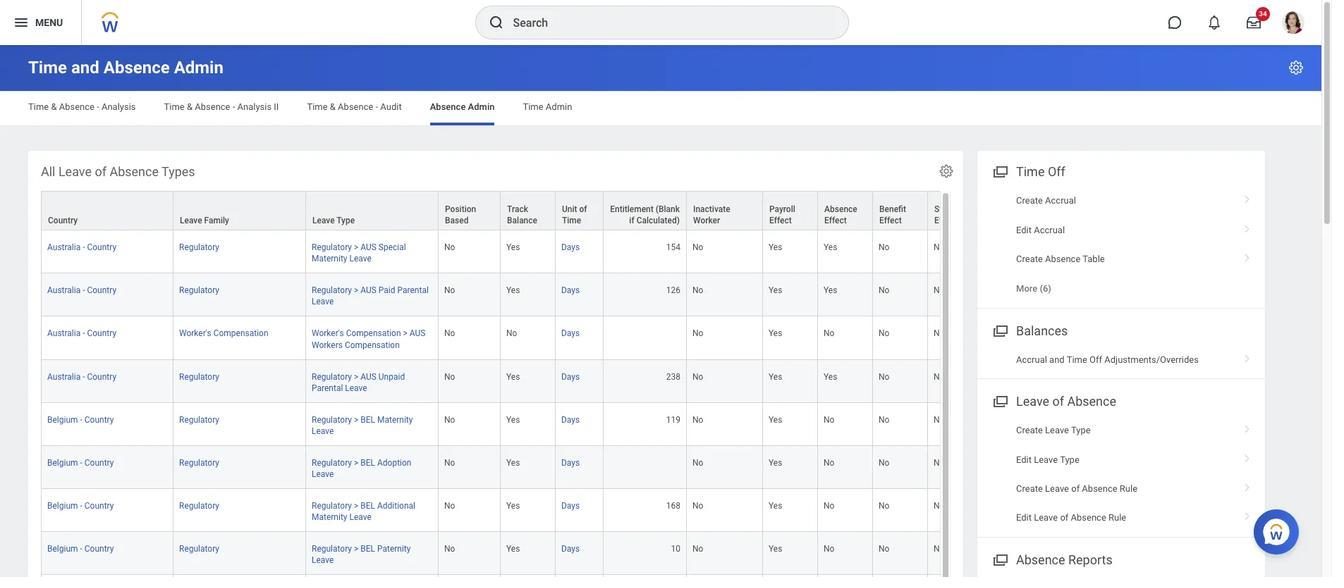Task type: vqa. For each thing, say whether or not it's contained in the screenshot.


Task type: describe. For each thing, give the bounding box(es) containing it.
edit leave of absence rule
[[1017, 513, 1127, 524]]

0 horizontal spatial admin
[[174, 58, 224, 78]]

worker's for worker's compensation > aus workers compensation
[[312, 329, 344, 339]]

belgium - country link for regulatory > bel adoption leave
[[47, 456, 114, 468]]

time for time and absence admin
[[28, 58, 67, 78]]

belgium for regulatory > bel adoption leave
[[47, 458, 78, 468]]

australia for regulatory > aus paid parental leave
[[47, 286, 81, 296]]

belgium for regulatory > bel maternity leave
[[47, 415, 78, 425]]

unpaid
[[379, 372, 405, 382]]

days for 168
[[562, 502, 580, 511]]

days link for 126
[[562, 283, 580, 296]]

benefit effect button
[[873, 192, 928, 230]]

belgium - country link for regulatory > bel maternity leave
[[47, 413, 114, 425]]

absence up 'time & absence - analysis'
[[104, 58, 170, 78]]

4 row from the top
[[41, 317, 1101, 360]]

leave down edit leave type
[[1046, 484, 1069, 495]]

position based button
[[439, 192, 500, 230]]

regulatory link for regulatory > bel paternity leave
[[179, 542, 219, 555]]

leave inside column header
[[313, 216, 335, 226]]

regulatory > aus special maternity leave
[[312, 243, 406, 264]]

position based column header
[[439, 191, 501, 231]]

> for adoption
[[354, 458, 359, 468]]

create leave type link
[[978, 416, 1266, 446]]

country for worker's compensation > aus workers compensation
[[87, 329, 116, 339]]

country inside popup button
[[48, 216, 78, 226]]

days link for 154
[[562, 240, 580, 253]]

stock effect
[[935, 205, 957, 226]]

regulatory > bel paternity leave
[[312, 545, 411, 566]]

all
[[41, 164, 55, 179]]

> for additional
[[354, 502, 359, 511]]

absence left the types on the left top of the page
[[110, 164, 159, 179]]

benefit
[[880, 205, 907, 215]]

country for regulatory > bel maternity leave
[[84, 415, 114, 425]]

create leave type
[[1017, 426, 1091, 436]]

> for paternity
[[354, 545, 359, 555]]

time & absence - analysis
[[28, 102, 136, 112]]

leave type column header
[[306, 191, 439, 231]]

more
[[1017, 284, 1038, 294]]

regulatory for regulatory link related to regulatory > aus special maternity leave
[[179, 243, 219, 253]]

chevron right image for edit leave type
[[1239, 450, 1257, 464]]

leave family button
[[174, 192, 305, 230]]

126
[[667, 286, 681, 296]]

leave inside the regulatory > aus special maternity leave
[[350, 254, 372, 264]]

more (6)
[[1017, 284, 1052, 294]]

> for special
[[354, 243, 359, 253]]

regulatory > aus unpaid parental leave link
[[312, 369, 405, 393]]

menu
[[35, 17, 63, 28]]

regulatory > bel maternity leave link
[[312, 413, 413, 437]]

bel for adoption
[[361, 458, 375, 468]]

create accrual
[[1017, 195, 1076, 206]]

accrual for create accrual
[[1046, 195, 1076, 206]]

belgium - country for regulatory > bel adoption leave
[[47, 458, 114, 468]]

menu button
[[0, 0, 81, 45]]

more (6) button
[[1017, 282, 1052, 295]]

create leave of absence rule
[[1017, 484, 1138, 495]]

menu group image for balances
[[990, 321, 1010, 340]]

leave family column header
[[174, 191, 306, 231]]

bel for additional
[[361, 502, 375, 511]]

if
[[630, 216, 635, 226]]

payroll effect button
[[763, 192, 818, 230]]

time and absence admin main content
[[0, 45, 1322, 578]]

days for 119
[[562, 415, 580, 425]]

balance
[[507, 216, 538, 226]]

australia - country for regulatory > aus special maternity leave
[[47, 243, 116, 253]]

row containing position based
[[41, 191, 1101, 231]]

create absence table link
[[978, 245, 1266, 274]]

Search Workday  search field
[[513, 7, 819, 38]]

calculated)
[[637, 216, 680, 226]]

belgium for regulatory > bel paternity leave
[[47, 545, 78, 555]]

leave inside regulatory > bel adoption leave
[[312, 470, 334, 480]]

6 row from the top
[[41, 403, 1101, 446]]

position based
[[445, 205, 476, 226]]

worker's compensation link
[[179, 326, 268, 339]]

track
[[507, 205, 528, 215]]

special
[[379, 243, 406, 253]]

unit of time column header
[[556, 191, 604, 231]]

absence reports
[[1017, 553, 1113, 568]]

leave down create leave of absence rule
[[1034, 513, 1058, 524]]

time for time & absence - analysis ii
[[164, 102, 185, 112]]

leave of absence
[[1017, 394, 1117, 409]]

6 days link from the top
[[562, 456, 580, 468]]

create for create absence table
[[1017, 254, 1043, 264]]

(6)
[[1040, 284, 1052, 294]]

all leave of absence types element
[[28, 151, 1101, 578]]

regulatory > bel maternity leave
[[312, 415, 413, 437]]

3 row from the top
[[41, 274, 1101, 317]]

absence admin
[[430, 102, 495, 112]]

admin for time admin
[[546, 102, 572, 112]]

regulatory for regulatory > bel paternity leave
[[312, 545, 352, 555]]

maternity for regulatory > aus special maternity leave
[[312, 254, 347, 264]]

unit of time
[[562, 205, 587, 226]]

paternity
[[377, 545, 411, 555]]

time and absence admin
[[28, 58, 224, 78]]

1 vertical spatial off
[[1090, 355, 1103, 365]]

time admin
[[523, 102, 572, 112]]

absence down the 'time and absence admin'
[[59, 102, 94, 112]]

ii
[[274, 102, 279, 112]]

chevron right image for edit leave of absence rule
[[1239, 508, 1257, 522]]

create for create leave of absence rule
[[1017, 484, 1043, 495]]

of for create
[[1072, 484, 1080, 495]]

belgium - country link for regulatory > bel additional maternity leave
[[47, 499, 114, 511]]

(blank
[[656, 205, 680, 215]]

entitlement (blank if calculated) column header
[[604, 191, 687, 231]]

leave down create leave type
[[1034, 455, 1058, 465]]

- for worker's compensation > aus workers compensation
[[83, 329, 85, 339]]

compensation for worker's compensation
[[213, 329, 268, 339]]

australia for regulatory > aus special maternity leave
[[47, 243, 81, 253]]

parental for regulatory > aus paid parental leave
[[398, 286, 429, 296]]

tab list inside "time and absence admin" main content
[[14, 92, 1308, 126]]

payroll effect
[[770, 205, 796, 226]]

34 button
[[1239, 7, 1271, 38]]

absence left ii
[[195, 102, 230, 112]]

3 days from the top
[[562, 329, 580, 339]]

create accrual link
[[978, 186, 1266, 216]]

leave right all
[[58, 164, 92, 179]]

time inside unit of time
[[562, 216, 581, 226]]

9 row from the top
[[41, 533, 1101, 576]]

belgium - country for regulatory > bel additional maternity leave
[[47, 502, 114, 511]]

based
[[445, 216, 469, 226]]

profile logan mcneil image
[[1283, 11, 1305, 37]]

regulatory link for regulatory > bel adoption leave
[[179, 456, 219, 468]]

edit accrual
[[1017, 225, 1065, 235]]

position
[[445, 205, 476, 215]]

regulatory for regulatory > bel additional maternity leave
[[312, 502, 352, 511]]

belgium for regulatory > bel additional maternity leave
[[47, 502, 78, 511]]

leave inside "link"
[[1046, 426, 1069, 436]]

chevron right image for edit accrual
[[1239, 220, 1257, 234]]

3 edit from the top
[[1017, 513, 1032, 524]]

inbox large image
[[1247, 16, 1261, 30]]

create for create accrual
[[1017, 195, 1043, 206]]

edit for time off
[[1017, 225, 1032, 235]]

edit leave type link
[[978, 446, 1266, 475]]

payroll
[[770, 205, 796, 215]]

edit leave of absence rule link
[[978, 504, 1266, 533]]

benefit effect column header
[[873, 191, 928, 231]]

notifications large image
[[1208, 16, 1222, 30]]

effect for absence effect
[[825, 216, 847, 226]]

all leave of absence types
[[41, 164, 195, 179]]

admin for absence admin
[[468, 102, 495, 112]]

table
[[1083, 254, 1105, 264]]

configure this page image
[[1288, 59, 1305, 76]]

regulatory for regulatory > bel maternity leave
[[312, 415, 352, 425]]

> for paid
[[354, 286, 359, 296]]

3 days link from the top
[[562, 326, 580, 339]]

absence effect column header
[[818, 191, 873, 231]]

justify image
[[13, 14, 30, 31]]

aus for unpaid
[[361, 372, 377, 382]]

absence down edit leave type link
[[1082, 484, 1118, 495]]

regulatory for regulatory link corresponding to regulatory > aus paid parental leave
[[179, 286, 219, 296]]

aus inside the worker's compensation > aus workers compensation
[[410, 329, 426, 339]]

leave inside the regulatory > bel paternity leave
[[312, 556, 334, 566]]

worker's for worker's compensation
[[179, 329, 211, 339]]

time off
[[1017, 164, 1066, 179]]

regulatory > aus unpaid parental leave
[[312, 372, 405, 393]]

regulatory link for regulatory > bel additional maternity leave
[[179, 499, 219, 511]]

regulatory > aus paid parental leave link
[[312, 283, 429, 307]]

regulatory for regulatory link corresponding to regulatory > bel additional maternity leave
[[179, 502, 219, 511]]

accrual and time off adjustments/overrides
[[1017, 355, 1199, 365]]

& for time & absence - analysis ii
[[187, 102, 193, 112]]

regulatory > bel additional maternity leave
[[312, 502, 415, 523]]

time & absence - audit
[[307, 102, 402, 112]]

chevron right image for create leave type
[[1239, 421, 1257, 435]]

days for 10
[[562, 545, 580, 555]]

effect for payroll effect
[[770, 216, 792, 226]]

bel for maternity
[[361, 415, 375, 425]]

days link for 238
[[562, 369, 580, 382]]

absence right audit
[[430, 102, 466, 112]]

paid
[[379, 286, 395, 296]]

regulatory > bel additional maternity leave link
[[312, 499, 415, 523]]

inactivate worker button
[[687, 192, 763, 230]]

adjustments/overrides
[[1105, 355, 1199, 365]]



Task type: locate. For each thing, give the bounding box(es) containing it.
1 vertical spatial type
[[1072, 426, 1091, 436]]

2 effect from the left
[[825, 216, 847, 226]]

chevron right image
[[1239, 249, 1257, 263]]

& right ii
[[330, 102, 336, 112]]

accrual down create accrual
[[1034, 225, 1065, 235]]

2 belgium from the top
[[47, 458, 78, 468]]

4 days link from the top
[[562, 369, 580, 382]]

belgium - country link for regulatory > bel paternity leave
[[47, 542, 114, 555]]

row
[[41, 191, 1101, 231], [41, 231, 1101, 274], [41, 274, 1101, 317], [41, 317, 1101, 360], [41, 360, 1101, 403], [41, 403, 1101, 446], [41, 446, 1101, 490], [41, 490, 1101, 533], [41, 533, 1101, 576], [41, 576, 1101, 578]]

create down edit leave type
[[1017, 484, 1043, 495]]

maternity inside the regulatory > aus special maternity leave
[[312, 254, 347, 264]]

6 chevron right image from the top
[[1239, 479, 1257, 493]]

aus for special
[[361, 243, 377, 253]]

4 chevron right image from the top
[[1239, 421, 1257, 435]]

time for time admin
[[523, 102, 544, 112]]

2 worker's from the left
[[312, 329, 344, 339]]

0 horizontal spatial analysis
[[102, 102, 136, 112]]

accrual down balances
[[1017, 355, 1048, 365]]

3 create from the top
[[1017, 426, 1043, 436]]

track balance button
[[501, 192, 555, 230]]

4 effect from the left
[[935, 216, 957, 226]]

country for regulatory > bel adoption leave
[[84, 458, 114, 468]]

create up more
[[1017, 254, 1043, 264]]

1 belgium - country link from the top
[[47, 413, 114, 425]]

regulatory inside the regulatory > aus special maternity leave
[[312, 243, 352, 253]]

edit accrual link
[[978, 216, 1266, 245]]

5 days link from the top
[[562, 413, 580, 425]]

bel inside regulatory > bel adoption leave
[[361, 458, 375, 468]]

2 belgium - country from the top
[[47, 458, 114, 468]]

1 vertical spatial and
[[1050, 355, 1065, 365]]

> inside the worker's compensation > aus workers compensation
[[403, 329, 408, 339]]

3 bel from the top
[[361, 502, 375, 511]]

menu banner
[[0, 0, 1322, 45]]

bel inside regulatory > bel maternity leave
[[361, 415, 375, 425]]

aus
[[361, 243, 377, 253], [361, 286, 377, 296], [410, 329, 426, 339], [361, 372, 377, 382]]

1 australia - country link from the top
[[47, 240, 116, 253]]

unit
[[562, 205, 577, 215]]

australia - country link
[[47, 240, 116, 253], [47, 283, 116, 296], [47, 326, 116, 339], [47, 369, 116, 382]]

list for time off
[[978, 186, 1266, 304]]

and for time
[[1050, 355, 1065, 365]]

0 vertical spatial list
[[978, 186, 1266, 304]]

1 horizontal spatial &
[[187, 102, 193, 112]]

analysis
[[102, 102, 136, 112], [237, 102, 272, 112]]

list containing create accrual
[[978, 186, 1266, 304]]

days
[[562, 243, 580, 253], [562, 286, 580, 296], [562, 329, 580, 339], [562, 372, 580, 382], [562, 415, 580, 425], [562, 458, 580, 468], [562, 502, 580, 511], [562, 545, 580, 555]]

> down regulatory > bel adoption leave
[[354, 502, 359, 511]]

edit up absence reports on the right bottom of the page
[[1017, 513, 1032, 524]]

absence right the payroll effect column header
[[825, 205, 858, 215]]

create inside create leave type "link"
[[1017, 426, 1043, 436]]

aus inside the regulatory > aus special maternity leave
[[361, 243, 377, 253]]

7 days from the top
[[562, 502, 580, 511]]

list for leave of absence
[[978, 416, 1266, 533]]

regulatory for regulatory > aus unpaid parental leave
[[312, 372, 352, 382]]

menu group image left balances
[[990, 321, 1010, 340]]

2 days link from the top
[[562, 283, 580, 296]]

australia - country link for regulatory > aus paid parental leave
[[47, 283, 116, 296]]

1 horizontal spatial parental
[[398, 286, 429, 296]]

regulatory
[[179, 243, 219, 253], [312, 243, 352, 253], [179, 286, 219, 296], [312, 286, 352, 296], [179, 372, 219, 382], [312, 372, 352, 382], [179, 415, 219, 425], [312, 415, 352, 425], [179, 458, 219, 468], [312, 458, 352, 468], [179, 502, 219, 511], [312, 502, 352, 511], [179, 545, 219, 555], [312, 545, 352, 555]]

type inside popup button
[[337, 216, 355, 226]]

and up 'time & absence - analysis'
[[71, 58, 99, 78]]

rule down edit leave type link
[[1120, 484, 1138, 495]]

accrual for edit accrual
[[1034, 225, 1065, 235]]

1 regulatory link from the top
[[179, 240, 219, 253]]

bel
[[361, 415, 375, 425], [361, 458, 375, 468], [361, 502, 375, 511], [361, 545, 375, 555]]

1 horizontal spatial analysis
[[237, 102, 272, 112]]

leave inside regulatory > bel additional maternity leave
[[350, 513, 372, 523]]

rule for create leave of absence rule
[[1120, 484, 1138, 495]]

5 row from the top
[[41, 360, 1101, 403]]

&
[[51, 102, 57, 112], [187, 102, 193, 112], [330, 102, 336, 112]]

maternity up regulatory > bel paternity leave 'link' on the left bottom of the page
[[312, 513, 347, 523]]

inactivate worker column header
[[687, 191, 763, 231]]

- for regulatory > bel maternity leave
[[80, 415, 82, 425]]

aus down regulatory > aus paid parental leave
[[410, 329, 426, 339]]

1 vertical spatial accrual
[[1034, 225, 1065, 235]]

edit
[[1017, 225, 1032, 235], [1017, 455, 1032, 465], [1017, 513, 1032, 524]]

0 horizontal spatial parental
[[312, 384, 343, 393]]

1 vertical spatial edit
[[1017, 455, 1032, 465]]

2 chevron right image from the top
[[1239, 220, 1257, 234]]

unit of time button
[[556, 192, 603, 230]]

leave type button
[[306, 192, 438, 230]]

inactivate worker
[[693, 205, 731, 226]]

168
[[667, 502, 681, 511]]

- for regulatory > bel adoption leave
[[80, 458, 82, 468]]

0 horizontal spatial off
[[1048, 164, 1066, 179]]

bel left additional
[[361, 502, 375, 511]]

tab list
[[14, 92, 1308, 126]]

4 belgium - country link from the top
[[47, 542, 114, 555]]

maternity inside regulatory > bel maternity leave
[[377, 415, 413, 425]]

types
[[162, 164, 195, 179]]

audit
[[380, 102, 402, 112]]

effect inside payroll effect
[[770, 216, 792, 226]]

1 days link from the top
[[562, 240, 580, 253]]

accrual down the time off
[[1046, 195, 1076, 206]]

2 australia - country link from the top
[[47, 283, 116, 296]]

4 australia from the top
[[47, 372, 81, 382]]

regulatory > aus special maternity leave link
[[312, 240, 406, 264]]

of right unit
[[580, 205, 587, 215]]

rule down create leave of absence rule link
[[1109, 513, 1127, 524]]

2 horizontal spatial &
[[330, 102, 336, 112]]

1 australia - country from the top
[[47, 243, 116, 253]]

track balance
[[507, 205, 538, 226]]

chevron right image inside edit accrual link
[[1239, 220, 1257, 234]]

0 vertical spatial menu group image
[[990, 321, 1010, 340]]

track balance column header
[[501, 191, 556, 231]]

1 vertical spatial menu group image
[[990, 392, 1010, 411]]

1 horizontal spatial admin
[[468, 102, 495, 112]]

1 vertical spatial parental
[[312, 384, 343, 393]]

menu group image for leave of absence
[[990, 392, 1010, 411]]

chevron right image for accrual and time off adjustments/overrides
[[1239, 350, 1257, 364]]

belgium - country link
[[47, 413, 114, 425], [47, 456, 114, 468], [47, 499, 114, 511], [47, 542, 114, 555]]

1 create from the top
[[1017, 195, 1043, 206]]

absence left reports in the right bottom of the page
[[1017, 553, 1066, 568]]

1 belgium from the top
[[47, 415, 78, 425]]

days link for 119
[[562, 413, 580, 425]]

0 vertical spatial maternity
[[312, 254, 347, 264]]

leave inside regulatory > aus paid parental leave
[[312, 297, 334, 307]]

list
[[978, 186, 1266, 304], [978, 416, 1266, 533]]

2 australia from the top
[[47, 286, 81, 296]]

1 horizontal spatial off
[[1090, 355, 1103, 365]]

entitlement (blank if calculated)
[[610, 205, 680, 226]]

4 days from the top
[[562, 372, 580, 382]]

regulatory > bel paternity leave link
[[312, 542, 411, 566]]

rule for edit leave of absence rule
[[1109, 513, 1127, 524]]

leave up regulatory > bel paternity leave 'link' on the left bottom of the page
[[350, 513, 372, 523]]

6 days from the top
[[562, 458, 580, 468]]

leave up regulatory > bel additional maternity leave link at the bottom left of page
[[312, 470, 334, 480]]

leave down regulatory > bel additional maternity leave
[[312, 556, 334, 566]]

edit for leave of absence
[[1017, 455, 1032, 465]]

regulatory for regulatory link associated with regulatory > bel adoption leave
[[179, 458, 219, 468]]

balances
[[1017, 324, 1068, 338]]

payroll effect column header
[[763, 191, 818, 231]]

leave inside regulatory > aus unpaid parental leave
[[345, 384, 367, 393]]

australia - country link for worker's compensation > aus workers compensation
[[47, 326, 116, 339]]

regulatory inside regulatory > aus unpaid parental leave
[[312, 372, 352, 382]]

4 bel from the top
[[361, 545, 375, 555]]

australia - country for regulatory > aus paid parental leave
[[47, 286, 116, 296]]

aus left special
[[361, 243, 377, 253]]

family
[[204, 216, 229, 226]]

> for unpaid
[[354, 372, 359, 382]]

days link for 10
[[562, 542, 580, 555]]

regulatory inside regulatory > bel maternity leave
[[312, 415, 352, 425]]

stock
[[935, 205, 956, 215]]

8 days from the top
[[562, 545, 580, 555]]

no
[[444, 243, 455, 253], [693, 243, 704, 253], [879, 243, 890, 253], [934, 243, 945, 253], [444, 286, 455, 296], [693, 286, 704, 296], [879, 286, 890, 296], [934, 286, 945, 296], [444, 329, 455, 339], [507, 329, 517, 339], [693, 329, 704, 339], [824, 329, 835, 339], [879, 329, 890, 339], [934, 329, 945, 339], [444, 372, 455, 382], [693, 372, 704, 382], [879, 372, 890, 382], [934, 372, 945, 382], [444, 415, 455, 425], [693, 415, 704, 425], [824, 415, 835, 425], [879, 415, 890, 425], [934, 415, 945, 425], [444, 458, 455, 468], [693, 458, 704, 468], [824, 458, 835, 468], [879, 458, 890, 468], [934, 458, 945, 468], [444, 502, 455, 511], [693, 502, 704, 511], [824, 502, 835, 511], [879, 502, 890, 511], [934, 502, 945, 511], [444, 545, 455, 555], [693, 545, 704, 555], [824, 545, 835, 555], [879, 545, 890, 555], [934, 545, 945, 555]]

3 & from the left
[[330, 102, 336, 112]]

chevron right image
[[1239, 191, 1257, 205], [1239, 220, 1257, 234], [1239, 350, 1257, 364], [1239, 421, 1257, 435], [1239, 450, 1257, 464], [1239, 479, 1257, 493], [1239, 508, 1257, 522]]

0 horizontal spatial &
[[51, 102, 57, 112]]

1 & from the left
[[51, 102, 57, 112]]

4 australia - country link from the top
[[47, 369, 116, 382]]

chevron right image for create leave of absence rule
[[1239, 479, 1257, 493]]

compensation inside worker's compensation link
[[213, 329, 268, 339]]

7 chevron right image from the top
[[1239, 508, 1257, 522]]

country
[[48, 216, 78, 226], [87, 243, 116, 253], [87, 286, 116, 296], [87, 329, 116, 339], [87, 372, 116, 382], [84, 415, 114, 425], [84, 458, 114, 468], [84, 502, 114, 511], [84, 545, 114, 555]]

3 australia - country from the top
[[47, 329, 116, 339]]

2 vertical spatial accrual
[[1017, 355, 1048, 365]]

type up regulatory > aus special maternity leave link
[[337, 216, 355, 226]]

maternity
[[312, 254, 347, 264], [377, 415, 413, 425], [312, 513, 347, 523]]

3 chevron right image from the top
[[1239, 350, 1257, 364]]

4 create from the top
[[1017, 484, 1043, 495]]

effect for stock effect
[[935, 216, 957, 226]]

absence effect button
[[818, 192, 873, 230]]

leave inside column header
[[180, 216, 202, 226]]

& for time & absence - analysis
[[51, 102, 57, 112]]

5 regulatory link from the top
[[179, 456, 219, 468]]

2 row from the top
[[41, 231, 1101, 274]]

regulatory link for regulatory > aus paid parental leave
[[179, 283, 219, 296]]

cell
[[604, 317, 687, 360], [604, 446, 687, 490], [41, 576, 174, 578], [174, 576, 306, 578], [306, 576, 439, 578], [439, 576, 501, 578], [501, 576, 556, 578], [556, 576, 604, 578], [604, 576, 687, 578], [687, 576, 763, 578], [763, 576, 818, 578], [818, 576, 873, 578], [873, 576, 928, 578], [928, 576, 976, 578]]

chevron right image inside accrual and time off adjustments/overrides link
[[1239, 350, 1257, 364]]

- for regulatory > aus paid parental leave
[[83, 286, 85, 296]]

3 australia from the top
[[47, 329, 81, 339]]

create down the time off
[[1017, 195, 1043, 206]]

1 horizontal spatial and
[[1050, 355, 1065, 365]]

bel for paternity
[[361, 545, 375, 555]]

6 regulatory link from the top
[[179, 499, 219, 511]]

country button
[[42, 192, 173, 230]]

bel left adoption
[[361, 458, 375, 468]]

2 days from the top
[[562, 286, 580, 296]]

leave
[[58, 164, 92, 179], [180, 216, 202, 226], [313, 216, 335, 226], [350, 254, 372, 264], [312, 297, 334, 307], [345, 384, 367, 393], [1017, 394, 1050, 409], [1046, 426, 1069, 436], [312, 427, 334, 437], [1034, 455, 1058, 465], [312, 470, 334, 480], [1046, 484, 1069, 495], [350, 513, 372, 523], [1034, 513, 1058, 524], [312, 556, 334, 566]]

0 vertical spatial edit
[[1017, 225, 1032, 235]]

create absence table
[[1017, 254, 1105, 264]]

> inside regulatory > bel adoption leave
[[354, 458, 359, 468]]

absence up create leave type "link" at the bottom right
[[1068, 394, 1117, 409]]

> inside regulatory > bel maternity leave
[[354, 415, 359, 425]]

1 belgium - country from the top
[[47, 415, 114, 425]]

worker's compensation
[[179, 329, 268, 339]]

10 row from the top
[[41, 576, 1101, 578]]

1 effect from the left
[[770, 216, 792, 226]]

analysis for time & absence - analysis ii
[[237, 102, 272, 112]]

regulatory inside regulatory > bel adoption leave
[[312, 458, 352, 468]]

> left unpaid
[[354, 372, 359, 382]]

worker's
[[179, 329, 211, 339], [312, 329, 344, 339]]

regulatory inside regulatory > bel additional maternity leave
[[312, 502, 352, 511]]

3 menu group image from the top
[[990, 550, 1010, 569]]

2 vertical spatial edit
[[1017, 513, 1032, 524]]

8 days link from the top
[[562, 542, 580, 555]]

bel inside the regulatory > bel paternity leave
[[361, 545, 375, 555]]

type
[[337, 216, 355, 226], [1072, 426, 1091, 436], [1060, 455, 1080, 465]]

additional
[[377, 502, 415, 511]]

parental down workers
[[312, 384, 343, 393]]

chevron right image inside edit leave of absence rule link
[[1239, 508, 1257, 522]]

> inside the regulatory > aus special maternity leave
[[354, 243, 359, 253]]

1 horizontal spatial worker's
[[312, 329, 344, 339]]

create inside create leave of absence rule link
[[1017, 484, 1043, 495]]

3 belgium - country link from the top
[[47, 499, 114, 511]]

leave type
[[313, 216, 355, 226]]

belgium - country for regulatory > bel maternity leave
[[47, 415, 114, 425]]

7 row from the top
[[41, 446, 1101, 490]]

0 vertical spatial accrual
[[1046, 195, 1076, 206]]

5 chevron right image from the top
[[1239, 450, 1257, 464]]

regulatory link for regulatory > aus unpaid parental leave
[[179, 369, 219, 382]]

absence
[[104, 58, 170, 78], [59, 102, 94, 112], [195, 102, 230, 112], [338, 102, 373, 112], [430, 102, 466, 112], [110, 164, 159, 179], [825, 205, 858, 215], [1046, 254, 1081, 264], [1068, 394, 1117, 409], [1082, 484, 1118, 495], [1071, 513, 1107, 524], [1017, 553, 1066, 568]]

> left paternity
[[354, 545, 359, 555]]

leave up regulatory > bel maternity leave link
[[345, 384, 367, 393]]

effect inside "absence effect"
[[825, 216, 847, 226]]

off up leave of absence
[[1090, 355, 1103, 365]]

2 bel from the top
[[361, 458, 375, 468]]

chevron right image inside edit leave type link
[[1239, 450, 1257, 464]]

accrual and time off adjustments/overrides link
[[978, 345, 1266, 375]]

off
[[1048, 164, 1066, 179], [1090, 355, 1103, 365]]

4 australia - country from the top
[[47, 372, 116, 382]]

0 horizontal spatial and
[[71, 58, 99, 78]]

effect right the payroll effect column header
[[825, 216, 847, 226]]

tab list containing time & absence - analysis
[[14, 92, 1308, 126]]

3 australia - country link from the top
[[47, 326, 116, 339]]

2 analysis from the left
[[237, 102, 272, 112]]

1 vertical spatial maternity
[[377, 415, 413, 425]]

absence effect
[[825, 205, 858, 226]]

belgium - country for regulatory > bel paternity leave
[[47, 545, 114, 555]]

4 regulatory link from the top
[[179, 413, 219, 425]]

maternity up adoption
[[377, 415, 413, 425]]

aus for paid
[[361, 286, 377, 296]]

type inside "link"
[[1072, 426, 1091, 436]]

1 edit from the top
[[1017, 225, 1032, 235]]

leave up create leave type
[[1017, 394, 1050, 409]]

country for regulatory > aus special maternity leave
[[87, 243, 116, 253]]

7 regulatory link from the top
[[179, 542, 219, 555]]

regulatory for regulatory > aus special maternity leave
[[312, 243, 352, 253]]

leave up regulatory > bel adoption leave link
[[312, 427, 334, 437]]

of inside unit of time
[[580, 205, 587, 215]]

worker's inside the worker's compensation > aus workers compensation
[[312, 329, 344, 339]]

off up create accrual
[[1048, 164, 1066, 179]]

leave up workers
[[312, 297, 334, 307]]

2 vertical spatial maternity
[[312, 513, 347, 523]]

2 create from the top
[[1017, 254, 1043, 264]]

2 & from the left
[[187, 102, 193, 112]]

australia - country link for regulatory > aus special maternity leave
[[47, 240, 116, 253]]

effect down stock at the right top of the page
[[935, 216, 957, 226]]

parental right paid
[[398, 286, 429, 296]]

menu group image
[[990, 321, 1010, 340], [990, 392, 1010, 411], [990, 550, 1010, 569]]

time for time off
[[1017, 164, 1045, 179]]

absence down create leave of absence rule
[[1071, 513, 1107, 524]]

2 list from the top
[[978, 416, 1266, 533]]

> inside the regulatory > bel paternity leave
[[354, 545, 359, 555]]

worker's compensation > aus workers compensation link
[[312, 326, 426, 350]]

create inside create absence table link
[[1017, 254, 1043, 264]]

> inside regulatory > aus paid parental leave
[[354, 286, 359, 296]]

1 chevron right image from the top
[[1239, 191, 1257, 205]]

regulatory for regulatory > bel adoption leave
[[312, 458, 352, 468]]

analysis down the 'time and absence admin'
[[102, 102, 136, 112]]

benefit effect
[[880, 205, 907, 226]]

> up unpaid
[[403, 329, 408, 339]]

2 menu group image from the top
[[990, 392, 1010, 411]]

leave family
[[180, 216, 229, 226]]

days link for 168
[[562, 499, 580, 511]]

compensation for worker's compensation > aus workers compensation
[[346, 329, 401, 339]]

absence left audit
[[338, 102, 373, 112]]

analysis left ii
[[237, 102, 272, 112]]

inactivate
[[693, 205, 731, 215]]

1 days from the top
[[562, 243, 580, 253]]

of down create leave of absence rule
[[1061, 513, 1069, 524]]

australia - country for regulatory > aus unpaid parental leave
[[47, 372, 116, 382]]

> for maternity
[[354, 415, 359, 425]]

> down regulatory > aus unpaid parental leave
[[354, 415, 359, 425]]

154
[[667, 243, 681, 253]]

of up country popup button at the top of the page
[[95, 164, 106, 179]]

workers
[[312, 340, 343, 350]]

edit down create leave type
[[1017, 455, 1032, 465]]

menu group image for absence reports
[[990, 550, 1010, 569]]

accrual
[[1046, 195, 1076, 206], [1034, 225, 1065, 235], [1017, 355, 1048, 365]]

regulatory for regulatory > aus paid parental leave
[[312, 286, 352, 296]]

and
[[71, 58, 99, 78], [1050, 355, 1065, 365]]

create leave of absence rule link
[[978, 475, 1266, 504]]

parental inside regulatory > aus unpaid parental leave
[[312, 384, 343, 393]]

2 belgium - country link from the top
[[47, 456, 114, 468]]

menu group image left absence reports on the right bottom of the page
[[990, 550, 1010, 569]]

2 regulatory link from the top
[[179, 283, 219, 296]]

compensation
[[213, 329, 268, 339], [346, 329, 401, 339], [345, 340, 400, 350]]

type for edit leave type
[[1060, 455, 1080, 465]]

4 belgium from the top
[[47, 545, 78, 555]]

entitlement
[[610, 205, 654, 215]]

0 vertical spatial type
[[337, 216, 355, 226]]

days for 154
[[562, 243, 580, 253]]

aus inside regulatory > aus unpaid parental leave
[[361, 372, 377, 382]]

configure all leave of absence types image
[[939, 164, 954, 179]]

regulatory link for regulatory > bel maternity leave
[[179, 413, 219, 425]]

parental inside regulatory > aus paid parental leave
[[398, 286, 429, 296]]

& up the types on the left top of the page
[[187, 102, 193, 112]]

0 horizontal spatial worker's
[[179, 329, 211, 339]]

more (6) link
[[978, 274, 1266, 304]]

adoption
[[377, 458, 412, 468]]

1 menu group image from the top
[[990, 321, 1010, 340]]

effect inside benefit effect
[[880, 216, 902, 226]]

5 days from the top
[[562, 415, 580, 425]]

of up edit leave of absence rule at the bottom of page
[[1072, 484, 1080, 495]]

aus inside regulatory > aus paid parental leave
[[361, 286, 377, 296]]

aus left paid
[[361, 286, 377, 296]]

country for regulatory > bel additional maternity leave
[[84, 502, 114, 511]]

> inside regulatory > bel additional maternity leave
[[354, 502, 359, 511]]

1 worker's from the left
[[179, 329, 211, 339]]

menu group image
[[990, 162, 1010, 181]]

leave down leave of absence
[[1046, 426, 1069, 436]]

effect down payroll
[[770, 216, 792, 226]]

australia for regulatory > aus unpaid parental leave
[[47, 372, 81, 382]]

australia - country link for regulatory > aus unpaid parental leave
[[47, 369, 116, 382]]

2 horizontal spatial admin
[[546, 102, 572, 112]]

3 regulatory link from the top
[[179, 369, 219, 382]]

1 row from the top
[[41, 191, 1101, 231]]

2 vertical spatial menu group image
[[990, 550, 1010, 569]]

admin
[[174, 58, 224, 78], [468, 102, 495, 112], [546, 102, 572, 112]]

3 belgium - country from the top
[[47, 502, 114, 511]]

1 list from the top
[[978, 186, 1266, 304]]

of for all
[[95, 164, 106, 179]]

1 analysis from the left
[[102, 102, 136, 112]]

regulatory for regulatory link for regulatory > bel paternity leave
[[179, 545, 219, 555]]

country for regulatory > aus unpaid parental leave
[[87, 372, 116, 382]]

create inside create accrual link
[[1017, 195, 1043, 206]]

time & absence - analysis ii
[[164, 102, 279, 112]]

1 bel from the top
[[361, 415, 375, 425]]

maternity down leave type
[[312, 254, 347, 264]]

> left paid
[[354, 286, 359, 296]]

type up create leave of absence rule
[[1060, 455, 1080, 465]]

create up edit leave type
[[1017, 426, 1043, 436]]

maternity inside regulatory > bel additional maternity leave
[[312, 513, 347, 523]]

2 vertical spatial type
[[1060, 455, 1080, 465]]

create
[[1017, 195, 1043, 206], [1017, 254, 1043, 264], [1017, 426, 1043, 436], [1017, 484, 1043, 495]]

and for absence
[[71, 58, 99, 78]]

bel down regulatory > aus unpaid parental leave
[[361, 415, 375, 425]]

chevron right image inside create accrual link
[[1239, 191, 1257, 205]]

chevron right image inside create leave type "link"
[[1239, 421, 1257, 435]]

& up all
[[51, 102, 57, 112]]

7 days link from the top
[[562, 499, 580, 511]]

2 australia - country from the top
[[47, 286, 116, 296]]

absence left the table
[[1046, 254, 1081, 264]]

3 belgium from the top
[[47, 502, 78, 511]]

time for time & absence - analysis
[[28, 102, 49, 112]]

> inside regulatory > aus unpaid parental leave
[[354, 372, 359, 382]]

leave up regulatory > aus special maternity leave link
[[313, 216, 335, 226]]

effect
[[770, 216, 792, 226], [825, 216, 847, 226], [880, 216, 902, 226], [935, 216, 957, 226]]

stock effect button
[[928, 192, 976, 230]]

8 row from the top
[[41, 490, 1101, 533]]

leave left the family
[[180, 216, 202, 226]]

australia for worker's compensation > aus workers compensation
[[47, 329, 81, 339]]

1 australia from the top
[[47, 243, 81, 253]]

menu group image left leave of absence
[[990, 392, 1010, 411]]

australia - country for worker's compensation > aus workers compensation
[[47, 329, 116, 339]]

leave inside regulatory > bel maternity leave
[[312, 427, 334, 437]]

regulatory > bel adoption leave
[[312, 458, 412, 480]]

-
[[97, 102, 99, 112], [233, 102, 235, 112], [376, 102, 378, 112], [83, 243, 85, 253], [83, 286, 85, 296], [83, 329, 85, 339], [83, 372, 85, 382], [80, 415, 82, 425], [80, 458, 82, 468], [80, 502, 82, 511], [80, 545, 82, 555]]

absence inside popup button
[[825, 205, 858, 215]]

regulatory for regulatory link related to regulatory > aus unpaid parental leave
[[179, 372, 219, 382]]

0 vertical spatial rule
[[1120, 484, 1138, 495]]

0 vertical spatial off
[[1048, 164, 1066, 179]]

chevron right image inside create leave of absence rule link
[[1239, 479, 1257, 493]]

effect down benefit at the right top of page
[[880, 216, 902, 226]]

regulatory for regulatory link related to regulatory > bel maternity leave
[[179, 415, 219, 425]]

country for regulatory > aus paid parental leave
[[87, 286, 116, 296]]

list containing create leave type
[[978, 416, 1266, 533]]

type down leave of absence
[[1072, 426, 1091, 436]]

regulatory > bel adoption leave link
[[312, 456, 412, 480]]

of for edit
[[1061, 513, 1069, 524]]

edit down create accrual
[[1017, 225, 1032, 235]]

0 vertical spatial parental
[[398, 286, 429, 296]]

time for time & absence - audit
[[307, 102, 328, 112]]

search image
[[488, 14, 505, 31]]

10
[[671, 545, 681, 555]]

119
[[667, 415, 681, 425]]

worker's compensation > aus workers compensation
[[312, 329, 426, 350]]

effect inside "popup button"
[[935, 216, 957, 226]]

country column header
[[41, 191, 174, 231]]

bel inside regulatory > bel additional maternity leave
[[361, 502, 375, 511]]

4 belgium - country from the top
[[47, 545, 114, 555]]

and down balances
[[1050, 355, 1065, 365]]

1 vertical spatial list
[[978, 416, 1266, 533]]

regulatory inside the regulatory > bel paternity leave
[[312, 545, 352, 555]]

1 vertical spatial rule
[[1109, 513, 1127, 524]]

2 edit from the top
[[1017, 455, 1032, 465]]

of up create leave type
[[1053, 394, 1065, 409]]

> down leave type
[[354, 243, 359, 253]]

0 vertical spatial and
[[71, 58, 99, 78]]

> down regulatory > bel maternity leave on the bottom of the page
[[354, 458, 359, 468]]

- for regulatory > aus special maternity leave
[[83, 243, 85, 253]]

leave up regulatory > aus paid parental leave link at the left
[[350, 254, 372, 264]]

type for create leave type
[[1072, 426, 1091, 436]]

regulatory inside regulatory > aus paid parental leave
[[312, 286, 352, 296]]

- for regulatory > bel additional maternity leave
[[80, 502, 82, 511]]

australia - country
[[47, 243, 116, 253], [47, 286, 116, 296], [47, 329, 116, 339], [47, 372, 116, 382]]

aus left unpaid
[[361, 372, 377, 382]]

create for create leave type
[[1017, 426, 1043, 436]]

3 effect from the left
[[880, 216, 902, 226]]

bel left paternity
[[361, 545, 375, 555]]

chevron right image for create accrual
[[1239, 191, 1257, 205]]



